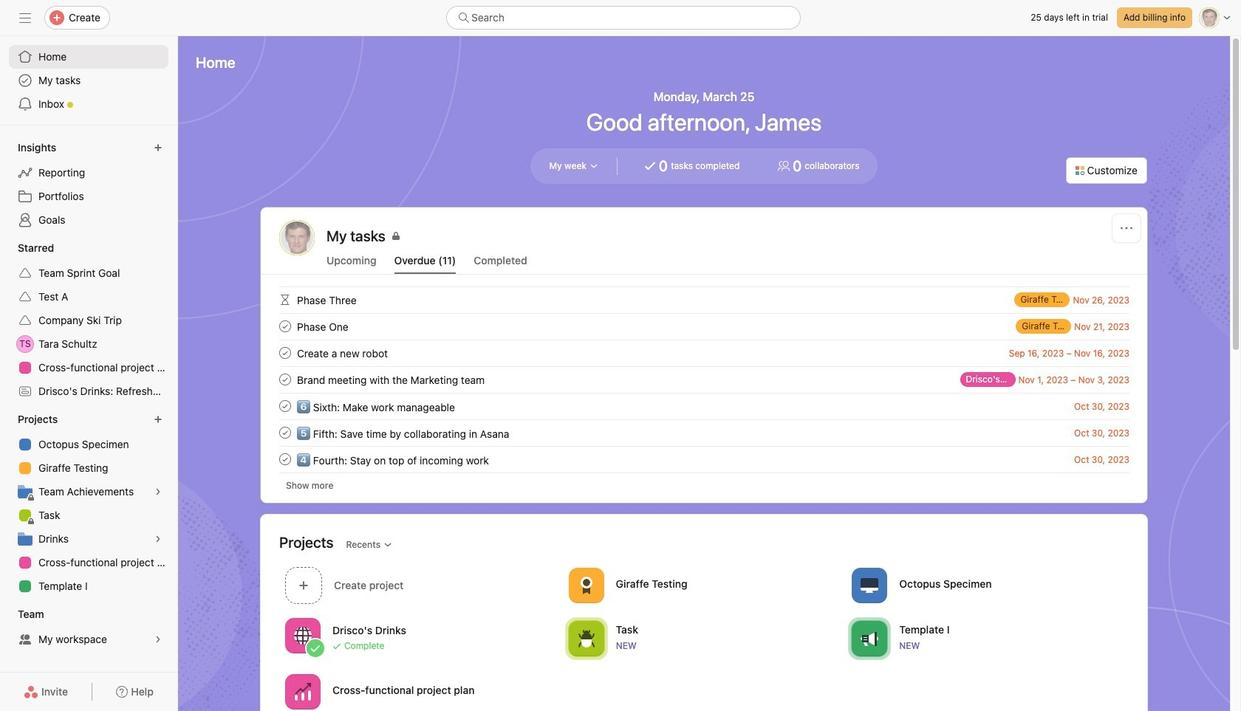 Task type: locate. For each thing, give the bounding box(es) containing it.
see details, my workspace image
[[154, 636, 163, 644]]

1 vertical spatial mark complete checkbox
[[276, 451, 294, 469]]

mark complete checkbox for 4th list item from the bottom of the page
[[276, 371, 294, 389]]

mark complete checkbox for 3rd list item from the top of the page
[[276, 344, 294, 362]]

Mark complete checkbox
[[276, 344, 294, 362], [276, 451, 294, 469]]

4 mark complete checkbox from the top
[[276, 424, 294, 442]]

projects element
[[0, 406, 177, 602]]

3 list item from the top
[[262, 340, 1148, 367]]

starred element
[[0, 235, 177, 406]]

4 list item from the top
[[262, 367, 1148, 393]]

6 list item from the top
[[262, 420, 1148, 446]]

mark complete checkbox for third list item from the bottom of the page
[[276, 398, 294, 415]]

see details, drinks image
[[154, 535, 163, 544]]

teams element
[[0, 602, 177, 655]]

0 vertical spatial mark complete checkbox
[[276, 344, 294, 362]]

3 mark complete image from the top
[[276, 398, 294, 415]]

4 mark complete image from the top
[[276, 424, 294, 442]]

Mark complete checkbox
[[276, 318, 294, 336], [276, 371, 294, 389], [276, 398, 294, 415], [276, 424, 294, 442]]

insights element
[[0, 134, 177, 235]]

mark complete checkbox for 7th list item from the top
[[276, 451, 294, 469]]

actions image
[[1121, 222, 1133, 234]]

list box
[[446, 6, 801, 30]]

1 mark complete checkbox from the top
[[276, 344, 294, 362]]

global element
[[0, 36, 177, 125]]

list item
[[262, 287, 1148, 313], [262, 313, 1148, 340], [262, 340, 1148, 367], [262, 367, 1148, 393], [262, 393, 1148, 420], [262, 420, 1148, 446], [262, 446, 1148, 473]]

1 mark complete checkbox from the top
[[276, 318, 294, 336]]

mark complete image
[[276, 318, 294, 336], [276, 344, 294, 362], [276, 398, 294, 415], [276, 424, 294, 442], [276, 451, 294, 469]]

graph image
[[294, 683, 312, 701]]

1 mark complete image from the top
[[276, 318, 294, 336]]

globe image
[[294, 627, 312, 645]]

2 mark complete checkbox from the top
[[276, 451, 294, 469]]

2 mark complete image from the top
[[276, 344, 294, 362]]

mark complete checkbox for sixth list item from the bottom
[[276, 318, 294, 336]]

1 list item from the top
[[262, 287, 1148, 313]]

3 mark complete checkbox from the top
[[276, 398, 294, 415]]

new insights image
[[154, 143, 163, 152]]

2 mark complete checkbox from the top
[[276, 371, 294, 389]]

5 mark complete image from the top
[[276, 451, 294, 469]]

see details, team achievements image
[[154, 488, 163, 497]]

dependencies image
[[276, 291, 294, 309]]

5 list item from the top
[[262, 393, 1148, 420]]



Task type: describe. For each thing, give the bounding box(es) containing it.
mark complete image
[[276, 371, 294, 389]]

mark complete checkbox for second list item from the bottom of the page
[[276, 424, 294, 442]]

bug image
[[578, 630, 595, 648]]

megaphone image
[[861, 630, 879, 648]]

7 list item from the top
[[262, 446, 1148, 473]]

hide sidebar image
[[19, 12, 31, 24]]

2 list item from the top
[[262, 313, 1148, 340]]

new project or portfolio image
[[154, 415, 163, 424]]

ribbon image
[[578, 577, 595, 595]]

computer image
[[861, 577, 879, 595]]



Task type: vqa. For each thing, say whether or not it's contained in the screenshot.
2nd Mark complete checkbox from the top
yes



